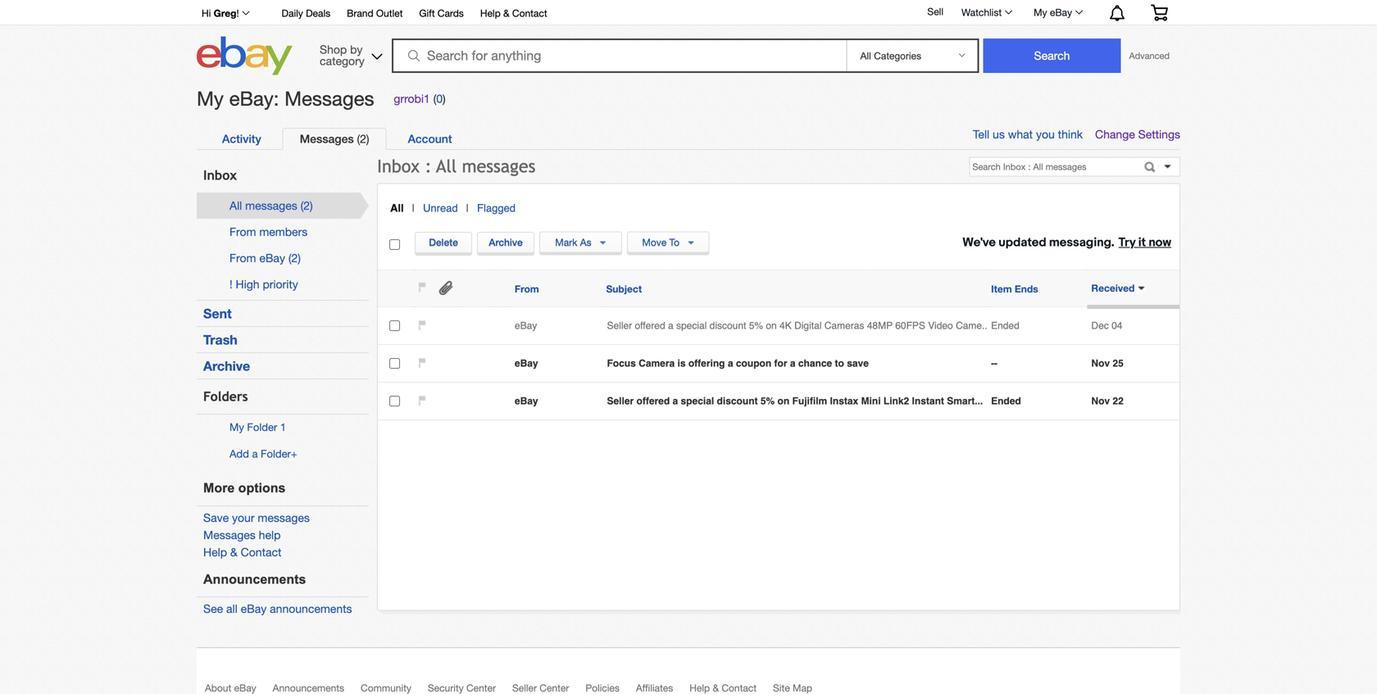 Task type: locate. For each thing, give the bounding box(es) containing it.
5% left 4k
[[749, 320, 763, 332]]

focus camera is offering a coupon for a chance to save link
[[607, 358, 987, 369]]

seller down focus
[[607, 395, 634, 407]]

0 vertical spatial offered
[[635, 320, 665, 332]]

ebay link for seller offered a special discount 5% on 4k digital cameras 48mp 60fps video came... ended
[[515, 320, 603, 332]]

site map link
[[773, 682, 829, 694]]

center inside the security center 'link'
[[466, 682, 496, 694]]

2 horizontal spatial &
[[713, 682, 719, 694]]

(2) for from ebay (2)
[[288, 251, 301, 265]]

special for seller offered a special discount 5% on fujifilm instax mini link2 instant smart... ended
[[681, 395, 714, 407]]

mark
[[555, 237, 577, 248]]

0 vertical spatial on
[[766, 320, 777, 332]]

1 horizontal spatial my
[[230, 421, 244, 434]]

ended down --
[[991, 395, 1021, 407]]

advanced link
[[1121, 39, 1178, 72]]

1 vertical spatial messages
[[300, 132, 354, 145]]

received
[[1091, 282, 1135, 294]]

ebay link
[[515, 320, 603, 332], [515, 358, 603, 369], [515, 395, 603, 407]]

1 vertical spatial &
[[230, 545, 237, 559]]

! left high
[[230, 277, 232, 291]]

all right :
[[436, 156, 457, 177]]

my up 'add'
[[230, 421, 244, 434]]

archive
[[489, 237, 523, 248], [203, 358, 250, 374]]

! high priority link
[[230, 277, 298, 291]]

contact left site
[[722, 682, 757, 694]]

0 vertical spatial nov
[[1091, 358, 1110, 369]]

1 horizontal spatial help
[[480, 7, 501, 19]]

(2) down members
[[288, 251, 301, 265]]

2 horizontal spatial contact
[[722, 682, 757, 694]]

0 vertical spatial contact
[[512, 7, 547, 19]]

0 vertical spatial help
[[480, 7, 501, 19]]

|
[[412, 202, 415, 215], [466, 202, 469, 215]]

1 nov from the top
[[1091, 358, 1110, 369]]

! right hi
[[236, 7, 239, 19]]

1 vertical spatial help & contact link
[[203, 545, 281, 559]]

1 horizontal spatial help & contact
[[690, 682, 757, 694]]

2 horizontal spatial help
[[690, 682, 710, 694]]

1 vertical spatial on
[[777, 395, 790, 407]]

from down archive button
[[515, 283, 539, 295]]

0 vertical spatial seller
[[607, 320, 632, 332]]

0 horizontal spatial all
[[230, 199, 242, 212]]

seller for seller offered a special discount 5% on 4k digital cameras 48mp 60fps video came...
[[607, 320, 632, 332]]

all
[[226, 602, 237, 616]]

1 ebay link from the top
[[515, 320, 603, 332]]

0 horizontal spatial contact
[[241, 545, 281, 559]]

5% down for
[[761, 395, 775, 407]]

security center link
[[428, 682, 512, 694]]

help right cards
[[480, 7, 501, 19]]

3 ebay link from the top
[[515, 395, 603, 407]]

None checkbox
[[389, 239, 400, 250], [418, 357, 426, 370], [418, 395, 426, 407], [389, 396, 400, 407], [389, 239, 400, 250], [418, 357, 426, 370], [418, 395, 426, 407], [389, 396, 400, 407]]

contact inside account 'navigation'
[[512, 7, 547, 19]]

1 vertical spatial archive
[[203, 358, 250, 374]]

my right the watchlist link
[[1034, 7, 1047, 18]]

my ebay: messages
[[197, 87, 374, 110]]

help & contact left site
[[690, 682, 757, 694]]

from up high
[[230, 251, 256, 265]]

mini
[[861, 395, 881, 407]]

nov left the 22
[[1091, 395, 1110, 407]]

1 vertical spatial help & contact
[[690, 682, 757, 694]]

| right the unread
[[466, 202, 469, 215]]

1 horizontal spatial on
[[777, 395, 790, 407]]

messages
[[462, 156, 535, 177], [245, 199, 297, 212], [258, 511, 310, 524]]

messages down 'my ebay: messages'
[[300, 132, 354, 145]]

offered up camera
[[635, 320, 665, 332]]

seller center link
[[512, 682, 585, 694]]

messages help link
[[203, 528, 281, 542]]

folder
[[247, 421, 277, 434], [261, 448, 291, 460]]

1 vertical spatial help
[[203, 545, 227, 559]]

help & contact inside account 'navigation'
[[480, 7, 547, 19]]

& down messages help link
[[230, 545, 237, 559]]

a down is
[[673, 395, 678, 407]]

brand outlet
[[347, 7, 403, 19]]

(2) left account
[[357, 132, 369, 145]]

1
[[280, 421, 286, 434]]

offered
[[635, 320, 665, 332], [636, 395, 670, 407]]

move
[[642, 237, 667, 248]]

center right security
[[466, 682, 496, 694]]

inbox left :
[[377, 156, 420, 177]]

1 horizontal spatial &
[[503, 7, 510, 19]]

1 horizontal spatial center
[[540, 682, 569, 694]]

0 vertical spatial messages
[[285, 87, 374, 110]]

my folder 1 link
[[230, 421, 286, 434]]

received link
[[1091, 282, 1145, 294]]

help for bottommost the help & contact link
[[690, 682, 710, 694]]

0 vertical spatial folder
[[247, 421, 277, 434]]

ended right came...
[[991, 320, 1019, 332]]

messages inside the "save your messages messages help help & contact"
[[203, 528, 256, 542]]

center inside seller center link
[[540, 682, 569, 694]]

1 vertical spatial folder
[[261, 448, 291, 460]]

on left 4k
[[766, 320, 777, 332]]

shop by category
[[320, 43, 365, 68]]

my left ebay:
[[197, 87, 224, 110]]

about ebay
[[205, 682, 256, 694]]

0 vertical spatial announcements
[[203, 572, 306, 587]]

1 vertical spatial announcements
[[273, 682, 344, 694]]

1 vertical spatial discount
[[717, 395, 758, 407]]

help & contact link
[[480, 5, 547, 23], [203, 545, 281, 559], [690, 682, 773, 694]]

2 ebay link from the top
[[515, 358, 603, 369]]

1 vertical spatial nov
[[1091, 395, 1110, 407]]

link2
[[883, 395, 909, 407]]

2 horizontal spatial my
[[1034, 7, 1047, 18]]

0 vertical spatial my
[[1034, 7, 1047, 18]]

1 vertical spatial ebay link
[[515, 358, 603, 369]]

1 vertical spatial messages
[[245, 199, 297, 212]]

None submit
[[983, 39, 1121, 73]]

to
[[835, 358, 844, 369]]

advanced
[[1129, 50, 1170, 61]]

1 vertical spatial special
[[681, 395, 714, 407]]

help inside the "save your messages messages help help & contact"
[[203, 545, 227, 559]]

your shopping cart image
[[1150, 4, 1169, 21]]

0 horizontal spatial help & contact
[[480, 7, 547, 19]]

help inside account 'navigation'
[[480, 7, 501, 19]]

1 vertical spatial !
[[230, 277, 232, 291]]

--
[[991, 358, 998, 369]]

sell
[[927, 6, 943, 17]]

grrobi1
[[394, 92, 430, 105]]

offered for seller offered a special discount 5% on fujifilm instax mini link2 instant smart... ended
[[636, 395, 670, 407]]

my for my folder 1
[[230, 421, 244, 434]]

0 vertical spatial help & contact
[[480, 7, 547, 19]]

(2) up members
[[300, 199, 313, 212]]

category
[[320, 54, 365, 68]]

2 vertical spatial my
[[230, 421, 244, 434]]

messages up flagged link
[[462, 156, 535, 177]]

1 horizontal spatial !
[[236, 7, 239, 19]]

all left unread link
[[390, 202, 404, 215]]

nov left 25
[[1091, 358, 1110, 369]]

ebay
[[1050, 7, 1072, 18], [259, 251, 285, 265], [515, 320, 537, 332], [515, 358, 538, 369], [515, 395, 538, 407], [241, 602, 267, 616], [234, 682, 256, 694]]

2 nov from the top
[[1091, 395, 1110, 407]]

0 vertical spatial archive
[[489, 237, 523, 248]]

discount up focus camera is offering a coupon for a chance to save
[[710, 320, 746, 332]]

1 horizontal spatial contact
[[512, 7, 547, 19]]

archive down trash link
[[203, 358, 250, 374]]

special for seller offered a special discount 5% on 4k digital cameras 48mp 60fps video came... ended
[[676, 320, 707, 332]]

a right for
[[790, 358, 795, 369]]

0 vertical spatial discount
[[710, 320, 746, 332]]

0 vertical spatial 5%
[[749, 320, 763, 332]]

see
[[203, 602, 223, 616]]

5% for fujifilm
[[761, 395, 775, 407]]

nov 22
[[1091, 395, 1124, 407]]

2 vertical spatial contact
[[722, 682, 757, 694]]

inbox
[[377, 156, 420, 177], [203, 167, 237, 183]]

1 vertical spatial (2)
[[300, 199, 313, 212]]

2 center from the left
[[540, 682, 569, 694]]

0 vertical spatial !
[[236, 7, 239, 19]]

announcements left community
[[273, 682, 344, 694]]

my
[[1034, 7, 1047, 18], [197, 87, 224, 110], [230, 421, 244, 434]]

sort by attachment link image
[[438, 280, 455, 295]]

-
[[991, 358, 994, 369], [994, 358, 998, 369]]

1 horizontal spatial inbox
[[377, 156, 420, 177]]

folder left 1
[[247, 421, 277, 434]]

brand outlet link
[[347, 5, 403, 23]]

inbox down activity link
[[203, 167, 237, 183]]

!
[[236, 7, 239, 19], [230, 277, 232, 291]]

to
[[669, 237, 679, 248]]

1 horizontal spatial all
[[390, 202, 404, 215]]

instax
[[830, 395, 858, 407]]

1 vertical spatial my
[[197, 87, 224, 110]]

seller down subject link
[[607, 320, 632, 332]]

None checkbox
[[418, 320, 426, 332], [389, 320, 400, 331], [389, 358, 400, 369], [418, 320, 426, 332], [389, 320, 400, 331], [389, 358, 400, 369]]

is
[[677, 358, 686, 369]]

help & contact link right cards
[[480, 5, 547, 23]]

from up from ebay (2) link
[[230, 225, 256, 239]]

contact right cards
[[512, 7, 547, 19]]

0 vertical spatial help & contact link
[[480, 5, 547, 23]]

1 horizontal spatial archive
[[489, 237, 523, 248]]

nov for nov 25
[[1091, 358, 1110, 369]]

ends
[[1015, 283, 1038, 295]]

help right affiliates
[[690, 682, 710, 694]]

0 horizontal spatial inbox
[[203, 167, 237, 183]]

messages up help
[[258, 511, 310, 524]]

think
[[1058, 127, 1083, 141]]

help down messages help link
[[203, 545, 227, 559]]

from
[[230, 225, 256, 239], [230, 251, 256, 265], [515, 283, 539, 295]]

save
[[203, 511, 229, 524]]

seller right security center
[[512, 682, 537, 694]]

0 horizontal spatial help
[[203, 545, 227, 559]]

0
[[436, 92, 443, 105]]

0 horizontal spatial my
[[197, 87, 224, 110]]

0 horizontal spatial |
[[412, 202, 415, 215]]

! high priority
[[230, 277, 298, 291]]

archive inside button
[[489, 237, 523, 248]]

2 vertical spatial help
[[690, 682, 710, 694]]

& right cards
[[503, 7, 510, 19]]

nov
[[1091, 358, 1110, 369], [1091, 395, 1110, 407]]

offered down camera
[[636, 395, 670, 407]]

2 vertical spatial ebay link
[[515, 395, 603, 407]]

center left policies
[[540, 682, 569, 694]]

chance
[[798, 358, 832, 369]]

help & contact for bottommost the help & contact link
[[690, 682, 757, 694]]

2 vertical spatial from
[[515, 283, 539, 295]]

0 vertical spatial messages
[[462, 156, 535, 177]]

(2) for all messages (2)
[[300, 199, 313, 212]]

announcements link
[[273, 682, 361, 694]]

special down offering
[[681, 395, 714, 407]]

special up is
[[676, 320, 707, 332]]

2 vertical spatial &
[[713, 682, 719, 694]]

tell
[[973, 127, 989, 141]]

contact down help
[[241, 545, 281, 559]]

2 - from the left
[[994, 358, 998, 369]]

security center
[[428, 682, 496, 694]]

&
[[503, 7, 510, 19], [230, 545, 237, 559], [713, 682, 719, 694]]

announcements up all at bottom left
[[203, 572, 306, 587]]

smart...
[[947, 395, 983, 407]]

discount
[[710, 320, 746, 332], [717, 395, 758, 407]]

0 vertical spatial from
[[230, 225, 256, 239]]

& right "affiliates" link
[[713, 682, 719, 694]]

more
[[203, 481, 235, 496]]

1 horizontal spatial |
[[466, 202, 469, 215]]

shop by category button
[[312, 36, 386, 72]]

1 vertical spatial seller
[[607, 395, 634, 407]]

1 center from the left
[[466, 682, 496, 694]]

messages down category in the top left of the page
[[285, 87, 374, 110]]

shop by category banner
[[193, 0, 1180, 80]]

& inside the "save your messages messages help help & contact"
[[230, 545, 237, 559]]

1 vertical spatial from
[[230, 251, 256, 265]]

tab list
[[205, 128, 1163, 150]]

0 horizontal spatial archive
[[203, 358, 250, 374]]

seller
[[607, 320, 632, 332], [607, 395, 634, 407], [512, 682, 537, 694]]

0 horizontal spatial &
[[230, 545, 237, 559]]

2 vertical spatial messages
[[258, 511, 310, 524]]

archive down flagged link
[[489, 237, 523, 248]]

deals
[[306, 7, 330, 19]]

messages down save
[[203, 528, 256, 542]]

all up the from members link
[[230, 199, 242, 212]]

instant
[[912, 395, 944, 407]]

help & contact link down messages help link
[[203, 545, 281, 559]]

tell us what you think
[[973, 127, 1083, 141]]

help & contact link left map
[[690, 682, 773, 694]]

2 horizontal spatial help & contact link
[[690, 682, 773, 694]]

2 vertical spatial seller
[[512, 682, 537, 694]]

| left the unread
[[412, 202, 415, 215]]

center
[[466, 682, 496, 694], [540, 682, 569, 694]]

messages up the from members link
[[245, 199, 297, 212]]

1 ended from the top
[[991, 320, 1019, 332]]

folder down 1
[[261, 448, 291, 460]]

1 vertical spatial contact
[[241, 545, 281, 559]]

1 vertical spatial ended
[[991, 395, 1021, 407]]

a up camera
[[668, 320, 673, 332]]

gift cards
[[419, 7, 464, 19]]

5%
[[749, 320, 763, 332], [761, 395, 775, 407]]

announcements inside "link"
[[273, 682, 344, 694]]

1 horizontal spatial help & contact link
[[480, 5, 547, 23]]

security
[[428, 682, 464, 694]]

2 vertical spatial (2)
[[288, 251, 301, 265]]

my inside my ebay link
[[1034, 7, 1047, 18]]

& inside account 'navigation'
[[503, 7, 510, 19]]

all messages (2)
[[230, 199, 313, 212]]

1 vertical spatial offered
[[636, 395, 670, 407]]

on for fujifilm
[[777, 395, 790, 407]]

0 vertical spatial &
[[503, 7, 510, 19]]

04
[[1112, 320, 1122, 332]]

watchlist link
[[952, 2, 1020, 22]]

my ebay
[[1034, 7, 1072, 18]]

help
[[259, 528, 281, 542]]

you
[[1036, 127, 1055, 141]]

ebay link for seller offered a special discount 5% on fujifilm instax mini link2 instant smart... ended
[[515, 395, 603, 407]]

see all ebay announcements
[[203, 602, 352, 616]]

on left fujifilm
[[777, 395, 790, 407]]

help & contact right cards
[[480, 7, 547, 19]]

Search Inbox : All messages text field
[[970, 158, 1139, 176]]

all for all | unread | flagged
[[390, 202, 404, 215]]

0 vertical spatial ended
[[991, 320, 1019, 332]]

1 vertical spatial 5%
[[761, 395, 775, 407]]

0 vertical spatial ebay link
[[515, 320, 603, 332]]

discount down focus camera is offering a coupon for a chance to save
[[717, 395, 758, 407]]

0 vertical spatial special
[[676, 320, 707, 332]]

0 horizontal spatial on
[[766, 320, 777, 332]]

0 horizontal spatial center
[[466, 682, 496, 694]]

2 vertical spatial messages
[[203, 528, 256, 542]]



Task type: vqa. For each thing, say whether or not it's contained in the screenshot.
Inbox : All messages
yes



Task type: describe. For each thing, give the bounding box(es) containing it.
activity
[[222, 132, 261, 145]]

! inside account 'navigation'
[[236, 7, 239, 19]]

my for my ebay
[[1034, 7, 1047, 18]]

watchlist
[[961, 7, 1002, 18]]

account navigation
[[193, 0, 1180, 25]]

sell link
[[920, 6, 951, 17]]

digital
[[794, 320, 822, 332]]

from for from ebay (2)
[[230, 251, 256, 265]]

on for 4k
[[766, 320, 777, 332]]

from for from members
[[230, 225, 256, 239]]

by
[[350, 43, 363, 56]]

mark as
[[555, 237, 591, 248]]

messages (2)
[[300, 132, 369, 145]]

folders
[[203, 389, 248, 404]]

0 horizontal spatial !
[[230, 277, 232, 291]]

a left coupon
[[728, 358, 733, 369]]

60fps
[[895, 320, 925, 332]]

submit search request image
[[1143, 162, 1160, 176]]

save your messages messages help help & contact
[[203, 511, 310, 559]]

try
[[1119, 235, 1136, 250]]

seller offered a special discount 5% on 4k digital cameras 48mp 60fps video came... ended
[[607, 320, 1019, 332]]

seller center
[[512, 682, 569, 694]]

& for bottommost the help & contact link
[[713, 682, 719, 694]]

center for seller center
[[540, 682, 569, 694]]

contact inside the "save your messages messages help help & contact"
[[241, 545, 281, 559]]

my folder 1
[[230, 421, 286, 434]]

we've updated messaging. try it now
[[962, 235, 1171, 250]]

settings
[[1138, 127, 1180, 141]]

center for security center
[[466, 682, 496, 694]]

sent link
[[203, 306, 232, 321]]

activity link
[[205, 128, 278, 150]]

:
[[425, 156, 432, 177]]

community
[[361, 682, 411, 694]]

25
[[1113, 358, 1124, 369]]

what
[[1008, 127, 1033, 141]]

now
[[1149, 235, 1171, 250]]

hi
[[202, 7, 211, 19]]

mark as link
[[539, 232, 622, 253]]

inbox for inbox : all messages
[[377, 156, 420, 177]]

focus
[[607, 358, 636, 369]]

we've
[[962, 235, 996, 250]]

flagged link
[[477, 202, 516, 215]]

unread
[[423, 202, 458, 215]]

2 | from the left
[[466, 202, 469, 215]]

2 horizontal spatial all
[[436, 156, 457, 177]]

archive for archive button
[[489, 237, 523, 248]]

members
[[259, 225, 308, 239]]

item ends
[[991, 283, 1038, 295]]

all for all messages (2)
[[230, 199, 242, 212]]

about
[[205, 682, 231, 694]]

inbox for inbox
[[203, 167, 237, 183]]

tab list containing activity
[[205, 128, 1163, 150]]

save
[[847, 358, 869, 369]]

sort by flag link image
[[418, 282, 426, 294]]

Search for anything text field
[[394, 40, 843, 71]]

help & contact for topmost the help & contact link
[[480, 7, 547, 19]]

map
[[793, 682, 812, 694]]

account
[[408, 132, 452, 145]]

save your messages link
[[203, 511, 310, 524]]

1 - from the left
[[991, 358, 994, 369]]

search image
[[408, 50, 420, 61]]

all | unread | flagged
[[390, 202, 516, 215]]

add
[[230, 448, 249, 460]]

all messages filter element
[[382, 199, 412, 218]]

discount for fujifilm
[[717, 395, 758, 407]]

move to
[[642, 237, 679, 248]]

inbox : all messages
[[377, 156, 535, 177]]

a right 'add'
[[252, 448, 258, 460]]

from members
[[230, 225, 308, 239]]

subject link
[[606, 283, 642, 295]]

greg
[[214, 7, 236, 19]]

messages inside the "save your messages messages help help & contact"
[[258, 511, 310, 524]]

daily deals link
[[282, 5, 330, 23]]

video
[[928, 320, 953, 332]]

seller for seller offered a special discount 5% on fujifilm instax mini link2 instant smart...
[[607, 395, 634, 407]]

delete button
[[415, 232, 472, 253]]

my for my ebay: messages
[[197, 87, 224, 110]]

community link
[[361, 682, 428, 694]]

outlet
[[376, 7, 403, 19]]

offering
[[688, 358, 725, 369]]

& for topmost the help & contact link
[[503, 7, 510, 19]]

help for topmost the help & contact link
[[480, 7, 501, 19]]

focus camera is offering a coupon for a chance to save
[[607, 358, 869, 369]]

options
[[238, 481, 286, 496]]

daily deals
[[282, 7, 330, 19]]

trash
[[203, 332, 238, 348]]

)
[[443, 92, 446, 105]]

site map
[[773, 682, 812, 694]]

grrobi1 ( 0 )
[[394, 92, 446, 105]]

seller offered a special discount 5% on fujifilm instax mini link2 instant smart... ended
[[607, 395, 1021, 407]]

from link
[[515, 283, 539, 295]]

your
[[232, 511, 254, 524]]

0 vertical spatial (2)
[[357, 132, 369, 145]]

priority
[[263, 277, 298, 291]]

nov 25
[[1091, 358, 1124, 369]]

2 ended from the top
[[991, 395, 1021, 407]]

ebay inside account 'navigation'
[[1050, 7, 1072, 18]]

archive for archive link
[[203, 358, 250, 374]]

more options
[[203, 481, 286, 496]]

seller offered a special discount 5% on 4k digital cameras 48mp 60fps video came... link
[[607, 320, 990, 332]]

came...
[[956, 320, 990, 332]]

discount for 4k
[[710, 320, 746, 332]]

0 horizontal spatial help & contact link
[[203, 545, 281, 559]]

gift
[[419, 7, 435, 19]]

hi greg !
[[202, 7, 239, 19]]

add a folder +
[[230, 448, 297, 460]]

nov for nov 22
[[1091, 395, 1110, 407]]

policies
[[585, 682, 620, 694]]

0 link
[[436, 92, 443, 105]]

none submit inside shop by category banner
[[983, 39, 1121, 73]]

48mp
[[867, 320, 893, 332]]

trash link
[[203, 332, 238, 348]]

from ebay (2)
[[230, 251, 301, 265]]

subject
[[606, 283, 642, 295]]

high
[[236, 277, 259, 291]]

shop
[[320, 43, 347, 56]]

unread link
[[423, 202, 458, 215]]

offered for seller offered a special discount 5% on 4k digital cameras 48mp 60fps video came... ended
[[635, 320, 665, 332]]

all messages (2) link
[[230, 199, 313, 212]]

move to link
[[627, 232, 709, 253]]

try it now link
[[1119, 235, 1171, 250]]

4k
[[780, 320, 792, 332]]

5% for 4k
[[749, 320, 763, 332]]

gift cards link
[[419, 5, 464, 23]]

dec 04
[[1091, 320, 1122, 332]]

sent
[[203, 306, 232, 321]]

1 | from the left
[[412, 202, 415, 215]]

2 vertical spatial help & contact link
[[690, 682, 773, 694]]

dec
[[1091, 320, 1109, 332]]



